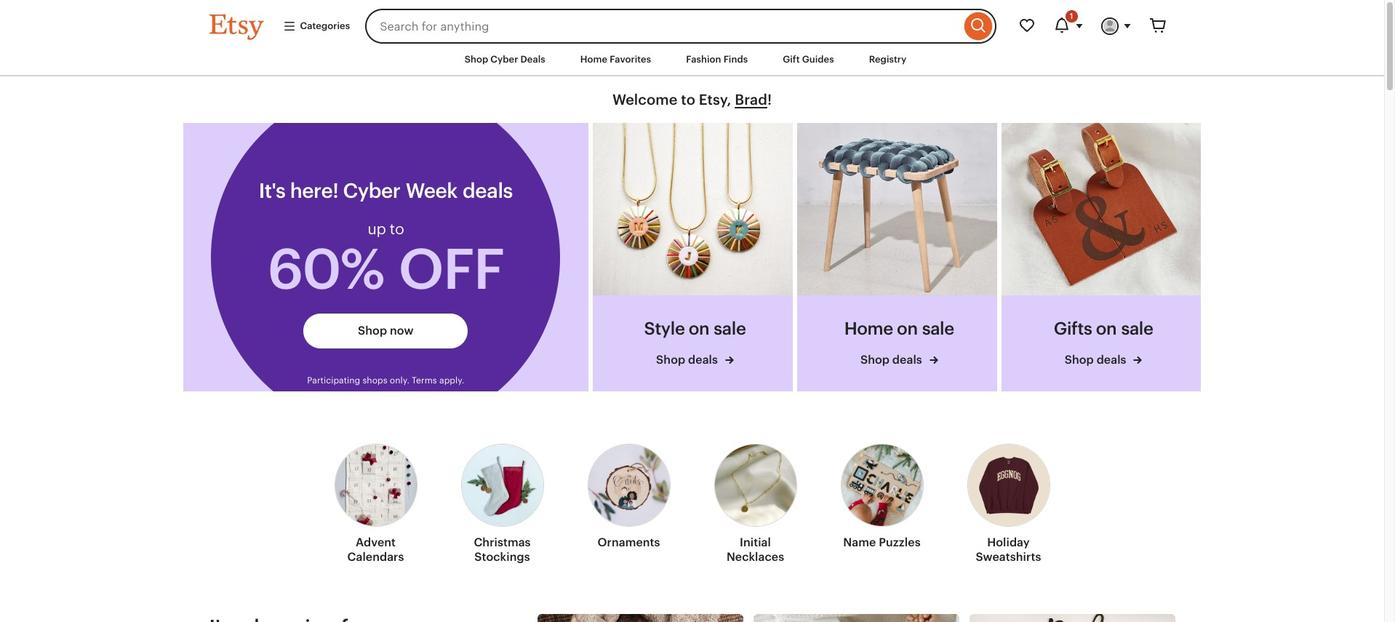 Task type: locate. For each thing, give the bounding box(es) containing it.
christmas stockings
[[474, 536, 531, 564]]

2 horizontal spatial on sale
[[1096, 319, 1154, 338]]

shop deals down style on sale
[[656, 353, 721, 367]]

shops
[[363, 376, 388, 386]]

to right up
[[390, 221, 404, 238]]

shop down "gifts"
[[1065, 353, 1094, 367]]

ornaments
[[598, 536, 660, 550]]

on sale
[[689, 319, 746, 338], [897, 319, 955, 338], [1096, 319, 1154, 338]]

participating shops only. terms apply.
[[307, 376, 465, 386]]

cyber
[[491, 54, 518, 65]]

2 horizontal spatial deals
[[1097, 353, 1127, 367]]

welcome to etsy, brad !
[[613, 92, 772, 108]]

menu bar
[[183, 44, 1202, 77]]

2 horizontal spatial shop deals
[[1065, 353, 1130, 367]]

0 horizontal spatial to
[[390, 221, 404, 238]]

deals
[[521, 54, 546, 65]]

initial necklaces
[[727, 536, 784, 564]]

shop now
[[358, 324, 414, 338]]

3 deals from the left
[[1097, 353, 1127, 367]]

to for 60% off
[[390, 221, 404, 238]]

deals down the home on sale
[[893, 353, 922, 367]]

categories banner
[[183, 0, 1202, 44]]

shop deals down gifts on sale
[[1065, 353, 1130, 367]]

1 deals from the left
[[688, 353, 718, 367]]

2 on sale from the left
[[897, 319, 955, 338]]

three colorful personalized charm necklaces featuring an initial on each one, all shown on a thin gold plated chain. image
[[593, 123, 793, 296]]

to left etsy,
[[681, 92, 696, 108]]

1 horizontal spatial on sale
[[897, 319, 955, 338]]

0 vertical spatial home
[[581, 54, 608, 65]]

shop down the home on sale
[[861, 353, 890, 367]]

2 shop deals from the left
[[861, 353, 925, 367]]

gifts on sale
[[1054, 319, 1154, 338]]

to for etsy,
[[681, 92, 696, 108]]

menu bar containing shop cyber deals
[[183, 44, 1202, 77]]

christmas
[[474, 536, 531, 550]]

now
[[390, 324, 414, 338]]

1 vertical spatial to
[[390, 221, 404, 238]]

3 shop deals link from the left
[[1054, 352, 1154, 368]]

1 horizontal spatial home
[[845, 319, 893, 338]]

shop deals link down gifts on sale
[[1054, 352, 1154, 368]]

to inside up to 60% off
[[390, 221, 404, 238]]

1 vertical spatial home
[[845, 319, 893, 338]]

up
[[368, 221, 386, 238]]

0 horizontal spatial deals
[[688, 353, 718, 367]]

name
[[844, 536, 876, 550]]

3 on sale from the left
[[1096, 319, 1154, 338]]

shop for home on sale
[[861, 353, 890, 367]]

1 horizontal spatial deals
[[893, 353, 922, 367]]

shop deals link
[[644, 352, 746, 368], [845, 352, 955, 368], [1054, 352, 1154, 368]]

welcome
[[613, 92, 678, 108]]

0 horizontal spatial shop deals link
[[644, 352, 746, 368]]

2 deals from the left
[[893, 353, 922, 367]]

0 horizontal spatial shop deals
[[656, 353, 721, 367]]

gift guides link
[[772, 47, 845, 73]]

1 shop deals from the left
[[656, 353, 721, 367]]

2 shop deals link from the left
[[845, 352, 955, 368]]

advent calendars
[[347, 536, 404, 564]]

christmas stockings link
[[461, 435, 544, 571]]

shop
[[465, 54, 488, 65], [358, 324, 387, 338], [656, 353, 686, 367], [861, 353, 890, 367], [1065, 353, 1094, 367]]

shop down style
[[656, 353, 686, 367]]

shop deals
[[656, 353, 721, 367], [861, 353, 925, 367], [1065, 353, 1130, 367]]

finds
[[724, 54, 748, 65]]

to
[[681, 92, 696, 108], [390, 221, 404, 238]]

0 horizontal spatial home
[[581, 54, 608, 65]]

advent
[[356, 536, 396, 550]]

fashion
[[686, 54, 721, 65]]

necklaces
[[727, 550, 784, 564]]

stockings
[[475, 550, 530, 564]]

categories
[[300, 20, 350, 31]]

initial
[[740, 536, 771, 550]]

name puzzles
[[844, 536, 921, 550]]

1
[[1070, 12, 1074, 20]]

initial necklaces link
[[714, 435, 797, 571]]

0 horizontal spatial on sale
[[689, 319, 746, 338]]

shop deals link for style
[[644, 352, 746, 368]]

1 horizontal spatial shop deals link
[[845, 352, 955, 368]]

None search field
[[365, 9, 997, 44]]

shop deals down the home on sale
[[861, 353, 925, 367]]

home favorites
[[581, 54, 651, 65]]

holiday
[[988, 536, 1030, 550]]

1 on sale from the left
[[689, 319, 746, 338]]

home favorites link
[[570, 47, 662, 73]]

deals
[[688, 353, 718, 367], [893, 353, 922, 367], [1097, 353, 1127, 367]]

home
[[581, 54, 608, 65], [845, 319, 893, 338]]

3 shop deals from the left
[[1065, 353, 1130, 367]]

shop left now
[[358, 324, 387, 338]]

1 shop deals link from the left
[[644, 352, 746, 368]]

brad
[[735, 92, 768, 108]]

only.
[[390, 376, 410, 386]]

calendars
[[347, 550, 404, 564]]

shop deals link down the home on sale
[[845, 352, 955, 368]]

1 horizontal spatial to
[[681, 92, 696, 108]]

deals down style on sale
[[688, 353, 718, 367]]

registry link
[[858, 47, 918, 73]]

deals down gifts on sale
[[1097, 353, 1127, 367]]

holiday sweatshirts link
[[967, 435, 1050, 571]]

0 vertical spatial to
[[681, 92, 696, 108]]

a modern handmade weaved bench shown with a sage colored velvet cushion. image
[[797, 123, 997, 296]]

1 horizontal spatial shop deals
[[861, 353, 925, 367]]

none search field inside categories banner
[[365, 9, 997, 44]]

2 horizontal spatial shop deals link
[[1054, 352, 1154, 368]]

a set of two light brown leather personalized luggage tags shown side-by-side with imprinted initials and brass buckle straps. image
[[1002, 123, 1202, 296]]

on sale for style on sale
[[689, 319, 746, 338]]

shop deals link down style on sale
[[644, 352, 746, 368]]



Task type: describe. For each thing, give the bounding box(es) containing it.
shop deals for home
[[861, 353, 925, 367]]

shop cyber deals
[[465, 54, 546, 65]]

deals for style
[[688, 353, 718, 367]]

here!
[[290, 179, 339, 202]]

shop deals for style
[[656, 353, 721, 367]]

home for home favorites
[[581, 54, 608, 65]]

advent calendars link
[[334, 435, 417, 571]]

guides
[[802, 54, 834, 65]]

shop deals link for home
[[845, 352, 955, 368]]

gift
[[783, 54, 800, 65]]

1 button
[[1045, 9, 1093, 44]]

home for home on sale
[[845, 319, 893, 338]]

brad link
[[735, 92, 768, 108]]

on sale for home on sale
[[897, 319, 955, 338]]

shop now link
[[304, 314, 468, 349]]

ornaments link
[[588, 435, 671, 556]]

shop for style on sale
[[656, 353, 686, 367]]

up to 60% off
[[268, 221, 504, 301]]

style
[[644, 319, 685, 338]]

it's here! cyber week deals
[[259, 179, 513, 202]]

!
[[768, 92, 772, 108]]

categories button
[[272, 13, 361, 39]]

60% off
[[268, 237, 504, 301]]

fashion finds link
[[675, 47, 759, 73]]

fashion finds
[[686, 54, 748, 65]]

cyber week deals
[[343, 179, 513, 202]]

shop left the cyber
[[465, 54, 488, 65]]

Search for anything text field
[[365, 9, 961, 44]]

shop deals link for gifts
[[1054, 352, 1154, 368]]

deals for home
[[893, 353, 922, 367]]

deals for gifts
[[1097, 353, 1127, 367]]

terms apply.
[[412, 376, 465, 386]]

participating
[[307, 376, 360, 386]]

registry
[[869, 54, 907, 65]]

on sale for gifts on sale
[[1096, 319, 1154, 338]]

gift guides
[[783, 54, 834, 65]]

favorites
[[610, 54, 651, 65]]

sweatshirts
[[976, 550, 1042, 564]]

gifts
[[1054, 319, 1093, 338]]

it's
[[259, 179, 286, 202]]

shop deals for gifts
[[1065, 353, 1130, 367]]

shop cyber deals link
[[454, 47, 557, 73]]

puzzles
[[879, 536, 921, 550]]

home on sale
[[845, 319, 955, 338]]

holiday sweatshirts
[[976, 536, 1042, 564]]

etsy,
[[699, 92, 732, 108]]

shop for gifts on sale
[[1065, 353, 1094, 367]]

name puzzles link
[[841, 435, 924, 556]]

style on sale
[[644, 319, 746, 338]]



Task type: vqa. For each thing, say whether or not it's contained in the screenshot.
Sweatshirts
yes



